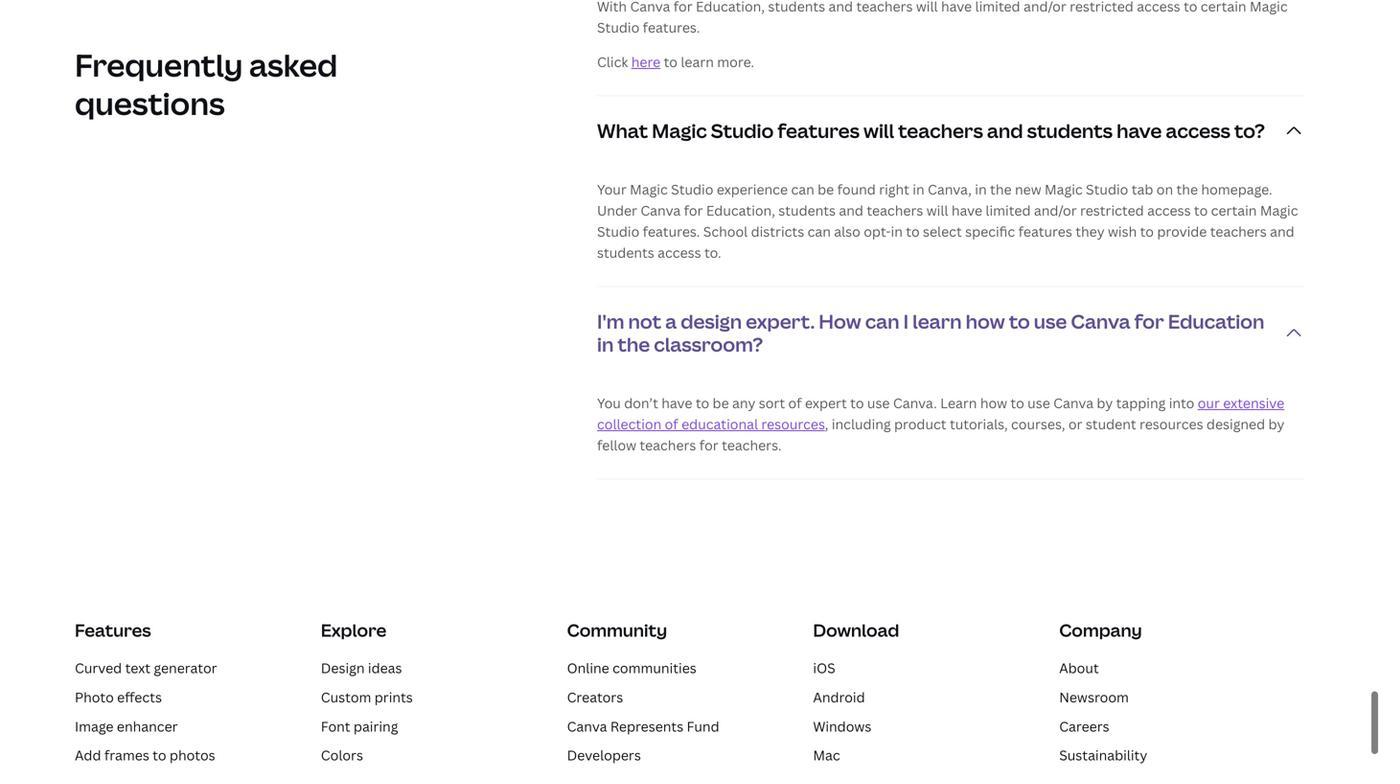 Task type: vqa. For each thing, say whether or not it's contained in the screenshot.
wanting
no



Task type: describe. For each thing, give the bounding box(es) containing it.
studio up school at the top of the page
[[671, 179, 714, 198]]

generator
[[154, 658, 217, 676]]

how
[[819, 307, 862, 334]]

1 horizontal spatial of
[[789, 393, 802, 411]]

photo effects link
[[75, 687, 162, 706]]

canva represents fund
[[567, 717, 720, 735]]

careers link
[[1060, 717, 1110, 735]]

1 vertical spatial can
[[808, 222, 831, 240]]

don't
[[624, 393, 659, 411]]

with canva for education, students and teachers will have limited and/or restricted access to certain magic studio features.
[[597, 0, 1288, 36]]

teachers inside , including product tutorials, courses, or student resources designed by fellow teachers for teachers.
[[640, 435, 697, 454]]

specific
[[966, 222, 1016, 240]]

windows link
[[814, 717, 872, 735]]

select
[[923, 222, 963, 240]]

extensive
[[1224, 393, 1285, 411]]

students inside dropdown button
[[1028, 117, 1113, 143]]

ios
[[814, 658, 836, 676]]

here link
[[632, 52, 661, 70]]

design
[[681, 307, 742, 334]]

community
[[567, 618, 668, 642]]

features. inside with canva for education, students and teachers will have limited and/or restricted access to certain magic studio features.
[[643, 17, 700, 36]]

canva inside your magic studio experience can be found right in canva, in the new magic studio tab on the homepage. under canva for education, students and teachers will have limited and/or restricted access to certain magic studio features. school districts can also opt-in to select specific features they wish to provide teachers and students access to.
[[641, 200, 681, 219]]

product
[[895, 414, 947, 433]]

restricted inside your magic studio experience can be found right in canva, in the new magic studio tab on the homepage. under canva for education, students and teachers will have limited and/or restricted access to certain magic studio features. school districts can also opt-in to select specific features they wish to provide teachers and students access to.
[[1081, 200, 1145, 219]]

represents
[[611, 717, 684, 735]]

features inside dropdown button
[[778, 117, 860, 143]]

restricted inside with canva for education, students and teachers will have limited and/or restricted access to certain magic studio features.
[[1070, 0, 1134, 14]]

fellow
[[597, 435, 637, 454]]

including
[[832, 414, 891, 433]]

custom prints link
[[321, 687, 413, 706]]

careers
[[1060, 717, 1110, 735]]

limited inside with canva for education, students and teachers will have limited and/or restricted access to certain magic studio features.
[[976, 0, 1021, 14]]

curved text generator
[[75, 658, 217, 676]]

click here to learn more.
[[597, 52, 755, 70]]

wish
[[1108, 222, 1138, 240]]

photo
[[75, 687, 114, 706]]

online
[[567, 658, 610, 676]]

learn
[[941, 393, 978, 411]]

tab
[[1132, 179, 1154, 198]]

1 horizontal spatial the
[[991, 179, 1012, 198]]

education, inside with canva for education, students and teachers will have limited and/or restricted access to certain magic studio features.
[[696, 0, 765, 14]]

with
[[597, 0, 627, 14]]

education, inside your magic studio experience can be found right in canva, in the new magic studio tab on the homepage. under canva for education, students and teachers will have limited and/or restricted access to certain magic studio features. school districts can also opt-in to select specific features they wish to provide teachers and students access to.
[[707, 200, 776, 219]]

school
[[704, 222, 748, 240]]

android link
[[814, 687, 866, 706]]

custom
[[321, 687, 371, 706]]

into
[[1170, 393, 1195, 411]]

font pairing
[[321, 717, 398, 735]]

curved
[[75, 658, 122, 676]]

1 vertical spatial how
[[981, 393, 1008, 411]]

found
[[838, 179, 876, 198]]

what
[[597, 117, 648, 143]]

add
[[75, 746, 101, 764]]

frequently
[[75, 44, 243, 86]]

about link
[[1060, 658, 1100, 676]]

designed
[[1207, 414, 1266, 433]]

of inside 'our extensive collection of educational resources'
[[665, 414, 679, 433]]

mac link
[[814, 746, 841, 764]]

in down right
[[891, 222, 903, 240]]

0 vertical spatial can
[[792, 179, 815, 198]]

company
[[1060, 618, 1143, 642]]

can inside i'm not a design expert. how can i learn how to use canva for education in the classroom?
[[866, 307, 900, 334]]

education
[[1169, 307, 1265, 334]]

explore
[[321, 618, 387, 642]]

image enhancer
[[75, 717, 178, 735]]

design ideas
[[321, 658, 402, 676]]

studio down under at top
[[597, 222, 640, 240]]

access inside dropdown button
[[1166, 117, 1231, 143]]

have inside dropdown button
[[1117, 117, 1163, 143]]

they
[[1076, 222, 1105, 240]]

opt-
[[864, 222, 891, 240]]

newsroom link
[[1060, 687, 1129, 706]]

about
[[1060, 658, 1100, 676]]

or
[[1069, 414, 1083, 433]]

photos
[[170, 746, 215, 764]]

pairing
[[354, 717, 398, 735]]

in right right
[[913, 179, 925, 198]]

any
[[733, 393, 756, 411]]

for inside your magic studio experience can be found right in canva, in the new magic studio tab on the homepage. under canva for education, students and teachers will have limited and/or restricted access to certain magic studio features. school districts can also opt-in to select specific features they wish to provide teachers and students access to.
[[684, 200, 703, 219]]

have inside with canva for education, students and teachers will have limited and/or restricted access to certain magic studio features.
[[942, 0, 972, 14]]

by inside , including product tutorials, courses, or student resources designed by fellow teachers for teachers.
[[1269, 414, 1285, 433]]

tapping
[[1117, 393, 1166, 411]]

developers link
[[567, 746, 641, 764]]

will inside dropdown button
[[864, 117, 895, 143]]

tutorials,
[[950, 414, 1008, 433]]

canva inside with canva for education, students and teachers will have limited and/or restricted access to certain magic studio features.
[[630, 0, 671, 14]]

prints
[[375, 687, 413, 706]]

colors
[[321, 746, 363, 764]]

and/or inside with canva for education, students and teachers will have limited and/or restricted access to certain magic studio features.
[[1024, 0, 1067, 14]]

more.
[[718, 52, 755, 70]]

2 horizontal spatial the
[[1177, 179, 1199, 198]]

font
[[321, 717, 351, 735]]

use inside i'm not a design expert. how can i learn how to use canva for education in the classroom?
[[1034, 307, 1068, 334]]

you
[[597, 393, 621, 411]]

canva down creators link
[[567, 717, 607, 735]]

add frames to photos
[[75, 746, 215, 764]]

homepage.
[[1202, 179, 1273, 198]]

ios link
[[814, 658, 836, 676]]

access inside with canva for education, students and teachers will have limited and/or restricted access to certain magic studio features.
[[1137, 0, 1181, 14]]

image enhancer link
[[75, 717, 178, 735]]

canva represents fund link
[[567, 717, 720, 735]]

add frames to photos link
[[75, 746, 215, 764]]

will inside with canva for education, students and teachers will have limited and/or restricted access to certain magic studio features.
[[917, 0, 938, 14]]

creators
[[567, 687, 623, 706]]

collection
[[597, 414, 662, 433]]

will inside your magic studio experience can be found right in canva, in the new magic studio tab on the homepage. under canva for education, students and teachers will have limited and/or restricted access to certain magic studio features. school districts can also opt-in to select specific features they wish to provide teachers and students access to.
[[927, 200, 949, 219]]

our
[[1198, 393, 1221, 411]]

experience
[[717, 179, 788, 198]]

colors link
[[321, 746, 363, 764]]



Task type: locate. For each thing, give the bounding box(es) containing it.
1 vertical spatial certain
[[1212, 200, 1258, 219]]

certain inside with canva for education, students and teachers will have limited and/or restricted access to certain magic studio features.
[[1201, 0, 1247, 14]]

how
[[966, 307, 1006, 334], [981, 393, 1008, 411]]

0 vertical spatial will
[[917, 0, 938, 14]]

and/or inside your magic studio experience can be found right in canva, in the new magic studio tab on the homepage. under canva for education, students and teachers will have limited and/or restricted access to certain magic studio features. school districts can also opt-in to select specific features they wish to provide teachers and students access to.
[[1035, 200, 1077, 219]]

0 horizontal spatial by
[[1097, 393, 1113, 411]]

design
[[321, 658, 365, 676]]

canva right the with
[[630, 0, 671, 14]]

sustainability
[[1060, 746, 1148, 764]]

canva inside i'm not a design expert. how can i learn how to use canva for education in the classroom?
[[1071, 307, 1131, 334]]

limited
[[976, 0, 1021, 14], [986, 200, 1031, 219]]

1 horizontal spatial be
[[818, 179, 834, 198]]

certain inside your magic studio experience can be found right in canva, in the new magic studio tab on the homepage. under canva for education, students and teachers will have limited and/or restricted access to certain magic studio features. school districts can also opt-in to select specific features they wish to provide teachers and students access to.
[[1212, 200, 1258, 219]]

can left i
[[866, 307, 900, 334]]

0 horizontal spatial learn
[[681, 52, 714, 70]]

i
[[904, 307, 909, 334]]

by
[[1097, 393, 1113, 411], [1269, 414, 1285, 433]]

right
[[880, 179, 910, 198]]

education, down experience
[[707, 200, 776, 219]]

of right sort
[[789, 393, 802, 411]]

1 vertical spatial learn
[[913, 307, 962, 334]]

0 horizontal spatial be
[[713, 393, 729, 411]]

canva up or
[[1054, 393, 1094, 411]]

photo effects
[[75, 687, 162, 706]]

to?
[[1235, 117, 1266, 143]]

you don't have to be any sort of expert to use canva. learn how to use canva by tapping into
[[597, 393, 1198, 411]]

1 vertical spatial limited
[[986, 200, 1031, 219]]

i'm not a design expert. how can i learn how to use canva for education in the classroom? button
[[597, 286, 1306, 378]]

in left the not
[[597, 330, 614, 357]]

features. up click here to learn more.
[[643, 17, 700, 36]]

not
[[629, 307, 662, 334]]

educational
[[682, 414, 759, 433]]

have
[[942, 0, 972, 14], [1117, 117, 1163, 143], [952, 200, 983, 219], [662, 393, 693, 411]]

magic inside with canva for education, students and teachers will have limited and/or restricted access to certain magic studio features.
[[1250, 0, 1288, 14]]

2 resources from the left
[[1140, 414, 1204, 433]]

resources inside 'our extensive collection of educational resources'
[[762, 414, 825, 433]]

sustainability link
[[1060, 746, 1148, 764]]

0 horizontal spatial features
[[778, 117, 860, 143]]

android
[[814, 687, 866, 706]]

teachers inside dropdown button
[[899, 117, 984, 143]]

for left education
[[1135, 307, 1165, 334]]

frequently asked questions
[[75, 44, 338, 124]]

will
[[917, 0, 938, 14], [864, 117, 895, 143], [927, 200, 949, 219]]

0 horizontal spatial resources
[[762, 414, 825, 433]]

how right i
[[966, 307, 1006, 334]]

1 vertical spatial features
[[1019, 222, 1073, 240]]

learn right i
[[913, 307, 962, 334]]

fund
[[687, 717, 720, 735]]

be inside your magic studio experience can be found right in canva, in the new magic studio tab on the homepage. under canva for education, students and teachers will have limited and/or restricted access to certain magic studio features. school districts can also opt-in to select specific features they wish to provide teachers and students access to.
[[818, 179, 834, 198]]

in right canva, at the top of page
[[976, 179, 987, 198]]

1 vertical spatial by
[[1269, 414, 1285, 433]]

design ideas link
[[321, 658, 402, 676]]

canva,
[[928, 179, 972, 198]]

0 vertical spatial features
[[778, 117, 860, 143]]

0 vertical spatial by
[[1097, 393, 1113, 411]]

for inside i'm not a design expert. how can i learn how to use canva for education in the classroom?
[[1135, 307, 1165, 334]]

provide
[[1158, 222, 1208, 240]]

learn inside i'm not a design expert. how can i learn how to use canva for education in the classroom?
[[913, 307, 962, 334]]

in inside i'm not a design expert. how can i learn how to use canva for education in the classroom?
[[597, 330, 614, 357]]

expert.
[[746, 307, 815, 334]]

features inside your magic studio experience can be found right in canva, in the new magic studio tab on the homepage. under canva for education, students and teachers will have limited and/or restricted access to certain magic studio features. school districts can also opt-in to select specific features they wish to provide teachers and students access to.
[[1019, 222, 1073, 240]]

0 vertical spatial and/or
[[1024, 0, 1067, 14]]

,
[[825, 414, 829, 433]]

canva
[[630, 0, 671, 14], [641, 200, 681, 219], [1071, 307, 1131, 334], [1054, 393, 1094, 411], [567, 717, 607, 735]]

canva right under at top
[[641, 200, 681, 219]]

learn left more. at the right of page
[[681, 52, 714, 70]]

1 horizontal spatial features
[[1019, 222, 1073, 240]]

1 resources from the left
[[762, 414, 825, 433]]

in
[[913, 179, 925, 198], [976, 179, 987, 198], [891, 222, 903, 240], [597, 330, 614, 357]]

resources down the into
[[1140, 414, 1204, 433]]

enhancer
[[117, 717, 178, 735]]

a
[[666, 307, 677, 334]]

0 vertical spatial of
[[789, 393, 802, 411]]

studio inside dropdown button
[[711, 117, 774, 143]]

1 vertical spatial will
[[864, 117, 895, 143]]

teachers inside with canva for education, students and teachers will have limited and/or restricted access to certain magic studio features.
[[857, 0, 913, 14]]

custom prints
[[321, 687, 413, 706]]

students
[[768, 0, 826, 14], [1028, 117, 1113, 143], [779, 200, 836, 219], [597, 243, 655, 261]]

certain
[[1201, 0, 1247, 14], [1212, 200, 1258, 219]]

for down educational
[[700, 435, 719, 454]]

and inside with canva for education, students and teachers will have limited and/or restricted access to certain magic studio features.
[[829, 0, 854, 14]]

click
[[597, 52, 628, 70]]

features. inside your magic studio experience can be found right in canva, in the new magic studio tab on the homepage. under canva for education, students and teachers will have limited and/or restricted access to certain magic studio features. school districts can also opt-in to select specific features they wish to provide teachers and students access to.
[[643, 222, 700, 240]]

0 horizontal spatial the
[[618, 330, 650, 357]]

1 vertical spatial education,
[[707, 200, 776, 219]]

also
[[834, 222, 861, 240]]

new
[[1015, 179, 1042, 198]]

questions
[[75, 82, 225, 124]]

i'm not a design expert. how can i learn how to use canva for education in the classroom?
[[597, 307, 1265, 357]]

and/or
[[1024, 0, 1067, 14], [1035, 200, 1077, 219]]

0 vertical spatial features.
[[643, 17, 700, 36]]

canva down they
[[1071, 307, 1131, 334]]

0 vertical spatial be
[[818, 179, 834, 198]]

the left new
[[991, 179, 1012, 198]]

studio
[[597, 17, 640, 36], [711, 117, 774, 143], [671, 179, 714, 198], [1087, 179, 1129, 198], [597, 222, 640, 240]]

1 vertical spatial restricted
[[1081, 200, 1145, 219]]

1 vertical spatial and/or
[[1035, 200, 1077, 219]]

use
[[1034, 307, 1068, 334], [868, 393, 890, 411], [1028, 393, 1051, 411]]

to inside i'm not a design expert. how can i learn how to use canva for education in the classroom?
[[1009, 307, 1031, 334]]

studio up experience
[[711, 117, 774, 143]]

the inside i'm not a design expert. how can i learn how to use canva for education in the classroom?
[[618, 330, 650, 357]]

for up click here to learn more.
[[674, 0, 693, 14]]

features.
[[643, 17, 700, 36], [643, 222, 700, 240]]

education, up more. at the right of page
[[696, 0, 765, 14]]

students inside with canva for education, students and teachers will have limited and/or restricted access to certain magic studio features.
[[768, 0, 826, 14]]

to inside with canva for education, students and teachers will have limited and/or restricted access to certain magic studio features.
[[1184, 0, 1198, 14]]

features. left school at the top of the page
[[643, 222, 700, 240]]

and
[[829, 0, 854, 14], [988, 117, 1024, 143], [839, 200, 864, 219], [1271, 222, 1295, 240]]

under
[[597, 200, 638, 219]]

what magic studio features will teachers and students have access to? button
[[597, 95, 1306, 165]]

studio down the with
[[597, 17, 640, 36]]

features up found
[[778, 117, 860, 143]]

studio left tab
[[1087, 179, 1129, 198]]

0 vertical spatial restricted
[[1070, 0, 1134, 14]]

for right under at top
[[684, 200, 703, 219]]

download
[[814, 618, 900, 642]]

2 vertical spatial can
[[866, 307, 900, 334]]

be left found
[[818, 179, 834, 198]]

to.
[[705, 243, 722, 261]]

image
[[75, 717, 114, 735]]

features left they
[[1019, 222, 1073, 240]]

access
[[1137, 0, 1181, 14], [1166, 117, 1231, 143], [1148, 200, 1192, 219], [658, 243, 702, 261]]

1 vertical spatial of
[[665, 414, 679, 433]]

for
[[674, 0, 693, 14], [684, 200, 703, 219], [1135, 307, 1165, 334], [700, 435, 719, 454]]

of right "collection"
[[665, 414, 679, 433]]

, including product tutorials, courses, or student resources designed by fellow teachers for teachers.
[[597, 414, 1285, 454]]

0 horizontal spatial of
[[665, 414, 679, 433]]

magic inside what magic studio features will teachers and students have access to? dropdown button
[[652, 117, 707, 143]]

developers
[[567, 746, 641, 764]]

features
[[75, 618, 151, 642]]

what magic studio features will teachers and students have access to?
[[597, 117, 1266, 143]]

curved text generator link
[[75, 658, 217, 676]]

for inside with canva for education, students and teachers will have limited and/or restricted access to certain magic studio features.
[[674, 0, 693, 14]]

2 features. from the top
[[643, 222, 700, 240]]

resources down sort
[[762, 414, 825, 433]]

resources inside , including product tutorials, courses, or student resources designed by fellow teachers for teachers.
[[1140, 414, 1204, 433]]

your magic studio experience can be found right in canva, in the new magic studio tab on the homepage. under canva for education, students and teachers will have limited and/or restricted access to certain magic studio features. school districts can also opt-in to select specific features they wish to provide teachers and students access to.
[[597, 179, 1299, 261]]

1 features. from the top
[[643, 17, 700, 36]]

can
[[792, 179, 815, 198], [808, 222, 831, 240], [866, 307, 900, 334]]

1 vertical spatial be
[[713, 393, 729, 411]]

limited inside your magic studio experience can be found right in canva, in the new magic studio tab on the homepage. under canva for education, students and teachers will have limited and/or restricted access to certain magic studio features. school districts can also opt-in to select specific features they wish to provide teachers and students access to.
[[986, 200, 1031, 219]]

0 vertical spatial education,
[[696, 0, 765, 14]]

the left a
[[618, 330, 650, 357]]

districts
[[751, 222, 805, 240]]

2 vertical spatial will
[[927, 200, 949, 219]]

effects
[[117, 687, 162, 706]]

our extensive collection of educational resources
[[597, 393, 1285, 433]]

0 vertical spatial certain
[[1201, 0, 1247, 14]]

can up districts
[[792, 179, 815, 198]]

1 horizontal spatial learn
[[913, 307, 962, 334]]

online communities
[[567, 658, 697, 676]]

classroom?
[[654, 330, 763, 357]]

text
[[125, 658, 151, 676]]

how up the tutorials, on the bottom of page
[[981, 393, 1008, 411]]

by down the extensive
[[1269, 414, 1285, 433]]

the right on
[[1177, 179, 1199, 198]]

courses,
[[1012, 414, 1066, 433]]

1 vertical spatial features.
[[643, 222, 700, 240]]

have inside your magic studio experience can be found right in canva, in the new magic studio tab on the homepage. under canva for education, students and teachers will have limited and/or restricted access to certain magic studio features. school districts can also opt-in to select specific features they wish to provide teachers and students access to.
[[952, 200, 983, 219]]

be up educational
[[713, 393, 729, 411]]

i'm
[[597, 307, 625, 334]]

how inside i'm not a design expert. how can i learn how to use canva for education in the classroom?
[[966, 307, 1006, 334]]

1 horizontal spatial by
[[1269, 414, 1285, 433]]

0 vertical spatial how
[[966, 307, 1006, 334]]

creators link
[[567, 687, 623, 706]]

windows
[[814, 717, 872, 735]]

1 horizontal spatial resources
[[1140, 414, 1204, 433]]

can left also
[[808, 222, 831, 240]]

newsroom
[[1060, 687, 1129, 706]]

0 vertical spatial learn
[[681, 52, 714, 70]]

for inside , including product tutorials, courses, or student resources designed by fellow teachers for teachers.
[[700, 435, 719, 454]]

frames
[[104, 746, 149, 764]]

communities
[[613, 658, 697, 676]]

by up "student"
[[1097, 393, 1113, 411]]

studio inside with canva for education, students and teachers will have limited and/or restricted access to certain magic studio features.
[[597, 17, 640, 36]]

0 vertical spatial limited
[[976, 0, 1021, 14]]

and inside dropdown button
[[988, 117, 1024, 143]]



